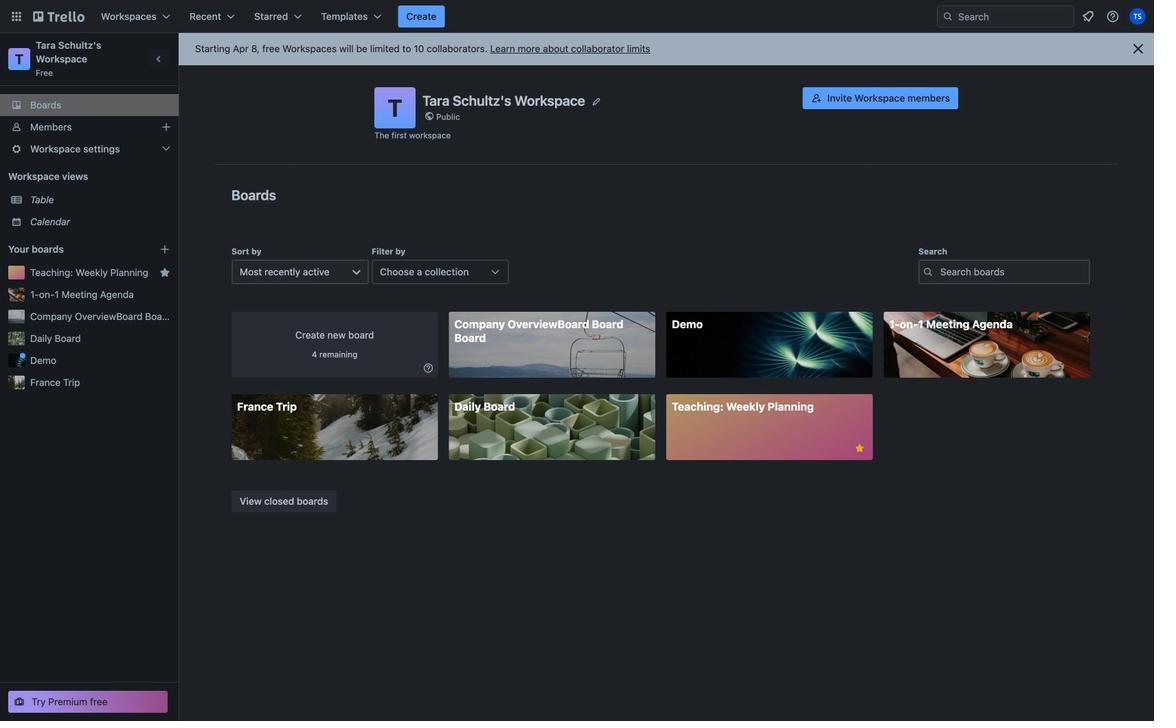 Task type: locate. For each thing, give the bounding box(es) containing it.
add board image
[[159, 244, 170, 255]]

tara schultz (taraschultz7) image
[[1130, 8, 1146, 25]]

back to home image
[[33, 5, 85, 27]]

0 notifications image
[[1080, 8, 1097, 25]]

workspace navigation collapse icon image
[[150, 49, 169, 69]]

primary element
[[0, 0, 1155, 33]]

search image
[[943, 11, 954, 22]]

Search boards text field
[[919, 260, 1091, 285]]

starred icon image
[[159, 267, 170, 278]]



Task type: describe. For each thing, give the bounding box(es) containing it.
click to unstar this board. it will be removed from your starred list. image
[[854, 443, 866, 455]]

Search field
[[937, 5, 1075, 27]]

open information menu image
[[1106, 10, 1120, 23]]

your boards with 6 items element
[[8, 241, 139, 258]]

sm image
[[422, 361, 435, 375]]



Task type: vqa. For each thing, say whether or not it's contained in the screenshot.
Click to unstar Design Huddle . It will be removed from your starred list. image
no



